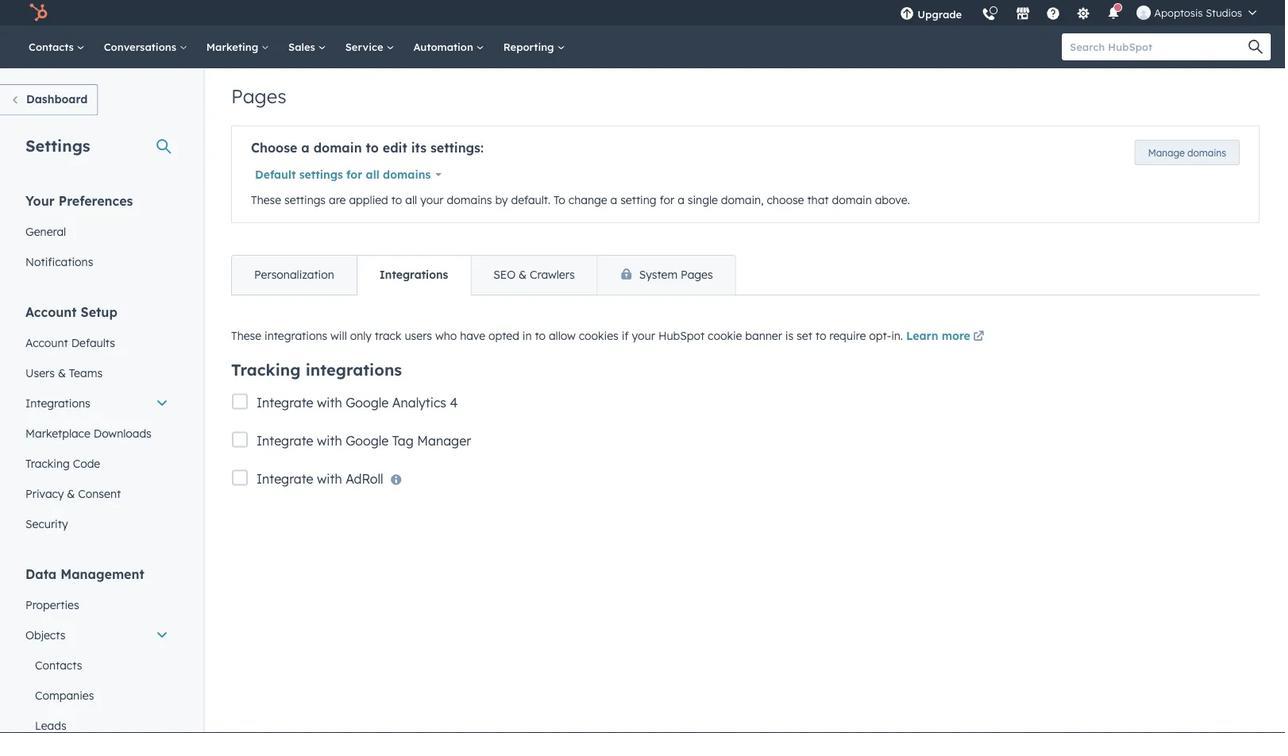 Task type: describe. For each thing, give the bounding box(es) containing it.
settings link
[[1067, 0, 1100, 25]]

calling icon button
[[976, 2, 1003, 25]]

change
[[569, 193, 607, 207]]

integrate for integrate with google analytics 4
[[257, 394, 313, 410]]

1 vertical spatial your
[[632, 329, 655, 343]]

google for analytics
[[346, 394, 389, 410]]

0 vertical spatial domains
[[1188, 147, 1227, 158]]

default settings for all domains button
[[251, 159, 452, 191]]

all inside popup button
[[366, 168, 380, 182]]

reporting
[[503, 40, 557, 53]]

defaults
[[71, 336, 115, 350]]

contacts link for conversations link
[[19, 25, 94, 68]]

domains inside popup button
[[383, 168, 431, 182]]

are
[[329, 193, 346, 207]]

1 horizontal spatial for
[[660, 193, 675, 207]]

preferences
[[59, 193, 133, 209]]

your
[[25, 193, 55, 209]]

3 with from the top
[[317, 471, 342, 487]]

menu containing apoptosis studios
[[891, 0, 1266, 31]]

0 horizontal spatial integrations button
[[16, 388, 178, 418]]

more
[[942, 329, 971, 343]]

is
[[786, 329, 794, 343]]

0 vertical spatial domain
[[314, 140, 362, 156]]

opt-
[[869, 329, 891, 343]]

learn more link
[[906, 328, 987, 347]]

system pages
[[639, 268, 713, 282]]

setup
[[81, 304, 117, 320]]

upgrade
[[918, 8, 962, 21]]

to right "set"
[[816, 329, 827, 343]]

google for tag
[[346, 433, 389, 448]]

notifications image
[[1107, 7, 1121, 21]]

have
[[460, 329, 485, 343]]

crawlers
[[530, 268, 575, 282]]

for inside default settings for all domains popup button
[[346, 168, 363, 182]]

0 vertical spatial integrations button
[[357, 256, 471, 295]]

management
[[61, 566, 144, 582]]

4
[[450, 394, 458, 410]]

in.
[[891, 329, 903, 343]]

system pages button
[[597, 256, 735, 295]]

users
[[25, 366, 55, 380]]

conversations link
[[94, 25, 197, 68]]

service link
[[336, 25, 404, 68]]

default.
[[511, 193, 551, 207]]

consent
[[78, 487, 121, 500]]

sales
[[288, 40, 318, 53]]

leads
[[35, 719, 66, 732]]

opted
[[489, 329, 519, 343]]

these for these integrations will only track users who have opted in to allow cookies if your hubspot cookie banner is set to require opt-in.
[[231, 329, 261, 343]]

contacts inside data management element
[[35, 658, 82, 672]]

seo & crawlers
[[494, 268, 575, 282]]

users & teams link
[[16, 358, 178, 388]]

0 vertical spatial integrations
[[380, 268, 448, 282]]

marketplaces image
[[1016, 7, 1031, 21]]

studios
[[1206, 6, 1242, 19]]

properties link
[[16, 590, 178, 620]]

set
[[797, 329, 813, 343]]

marketing
[[206, 40, 261, 53]]

0 vertical spatial your
[[420, 193, 444, 207]]

hubspot link
[[19, 3, 60, 22]]

contacts link for companies link on the left
[[16, 650, 178, 680]]

tara schultz image
[[1137, 6, 1151, 20]]

choose a domain to edit its settings:
[[251, 140, 484, 156]]

automation link
[[404, 25, 494, 68]]

integrations for these
[[265, 329, 327, 343]]

tracking code link
[[16, 448, 178, 479]]

seo & crawlers button
[[471, 256, 597, 295]]

above.
[[875, 193, 910, 207]]

security
[[25, 517, 68, 531]]

these for these settings are applied to all your domains by default. to change a setting for a single domain, choose that domain above.
[[251, 193, 281, 207]]

1 horizontal spatial a
[[611, 193, 617, 207]]

learn more
[[906, 329, 971, 343]]

allow
[[549, 329, 576, 343]]

sales link
[[279, 25, 336, 68]]

calling icon image
[[982, 8, 996, 22]]

tracking for tracking integrations
[[231, 359, 301, 379]]

search button
[[1241, 33, 1271, 60]]

integrate for integrate with adroll
[[257, 471, 313, 487]]

your preferences element
[[16, 192, 178, 277]]

2 horizontal spatial a
[[678, 193, 685, 207]]

only
[[350, 329, 372, 343]]

link opens in a new window image inside learn more link
[[973, 332, 985, 343]]

privacy & consent
[[25, 487, 121, 500]]

choose
[[251, 140, 297, 156]]

& for consent
[[67, 487, 75, 500]]

to
[[554, 193, 566, 207]]

tracking integrations
[[231, 359, 402, 379]]

integrate with adroll
[[257, 471, 383, 487]]

integrate with google tag manager
[[257, 433, 471, 448]]

system
[[639, 268, 678, 282]]

hubspot
[[658, 329, 705, 343]]

will
[[331, 329, 347, 343]]

0 horizontal spatial a
[[301, 140, 310, 156]]

account defaults
[[25, 336, 115, 350]]

marketing link
[[197, 25, 279, 68]]

integrations for tracking
[[306, 359, 402, 379]]

apoptosis
[[1154, 6, 1203, 19]]

adroll
[[346, 471, 383, 487]]

0 vertical spatial contacts
[[29, 40, 77, 53]]

hubspot image
[[29, 3, 48, 22]]



Task type: vqa. For each thing, say whether or not it's contained in the screenshot.
Search activities search field
no



Task type: locate. For each thing, give the bounding box(es) containing it.
contacts link
[[19, 25, 94, 68], [16, 650, 178, 680]]

upgrade image
[[900, 7, 914, 21]]

to
[[366, 140, 379, 156], [391, 193, 402, 207], [535, 329, 546, 343], [816, 329, 827, 343]]

1 account from the top
[[25, 304, 77, 320]]

Search HubSpot search field
[[1062, 33, 1257, 60]]

google up integrate with google tag manager
[[346, 394, 389, 410]]

1 vertical spatial tracking
[[25, 456, 70, 470]]

1 with from the top
[[317, 394, 342, 410]]

settings inside popup button
[[299, 168, 343, 182]]

companies link
[[16, 680, 178, 711]]

pages right system
[[681, 268, 713, 282]]

2 account from the top
[[25, 336, 68, 350]]

if
[[622, 329, 629, 343]]

to right in
[[535, 329, 546, 343]]

1 vertical spatial integrations
[[306, 359, 402, 379]]

single
[[688, 193, 718, 207]]

integrations
[[265, 329, 327, 343], [306, 359, 402, 379]]

&
[[519, 268, 527, 282], [58, 366, 66, 380], [67, 487, 75, 500]]

data management
[[25, 566, 144, 582]]

1 vertical spatial domains
[[383, 168, 431, 182]]

seo
[[494, 268, 516, 282]]

0 vertical spatial settings
[[299, 168, 343, 182]]

all
[[366, 168, 380, 182], [405, 193, 417, 207]]

2 link opens in a new window image from the top
[[973, 332, 985, 343]]

account for account defaults
[[25, 336, 68, 350]]

& inside 'link'
[[67, 487, 75, 500]]

notifications button
[[1100, 0, 1127, 25]]

0 vertical spatial integrations
[[265, 329, 327, 343]]

1 vertical spatial pages
[[681, 268, 713, 282]]

tracking inside the account setup element
[[25, 456, 70, 470]]

navigation containing personalization
[[231, 255, 736, 296]]

0 vertical spatial contacts link
[[19, 25, 94, 68]]

integrate for integrate with google tag manager
[[257, 433, 313, 448]]

with down tracking integrations
[[317, 394, 342, 410]]

domain up default settings for all domains
[[314, 140, 362, 156]]

& right the seo
[[519, 268, 527, 282]]

require
[[830, 329, 866, 343]]

settings:
[[431, 140, 484, 156]]

1 google from the top
[[346, 394, 389, 410]]

1 horizontal spatial &
[[67, 487, 75, 500]]

0 vertical spatial &
[[519, 268, 527, 282]]

1 vertical spatial integrations button
[[16, 388, 178, 418]]

1 vertical spatial for
[[660, 193, 675, 207]]

0 horizontal spatial all
[[366, 168, 380, 182]]

downloads
[[94, 426, 152, 440]]

pages down marketing link
[[231, 84, 287, 108]]

account setup
[[25, 304, 117, 320]]

help button
[[1040, 0, 1067, 25]]

for right setting
[[660, 193, 675, 207]]

a
[[301, 140, 310, 156], [611, 193, 617, 207], [678, 193, 685, 207]]

general
[[25, 224, 66, 238]]

2 with from the top
[[317, 433, 342, 448]]

0 horizontal spatial &
[[58, 366, 66, 380]]

1 horizontal spatial integrations button
[[357, 256, 471, 295]]

integrations up the integrate with google analytics 4
[[306, 359, 402, 379]]

a left 'single'
[[678, 193, 685, 207]]

0 vertical spatial account
[[25, 304, 77, 320]]

3 integrate from the top
[[257, 471, 313, 487]]

1 vertical spatial integrate
[[257, 433, 313, 448]]

tracking for tracking code
[[25, 456, 70, 470]]

0 vertical spatial integrate
[[257, 394, 313, 410]]

integrations inside the account setup element
[[25, 396, 90, 410]]

domains left by
[[447, 193, 492, 207]]

to right applied
[[391, 193, 402, 207]]

these settings are applied to all your domains by default. to change a setting for a single domain, choose that domain above.
[[251, 193, 910, 207]]

integrations button up users
[[357, 256, 471, 295]]

integrations button up marketplace downloads
[[16, 388, 178, 418]]

2 horizontal spatial domains
[[1188, 147, 1227, 158]]

these integrations will only track users who have opted in to allow cookies if your hubspot cookie banner is set to require opt-in.
[[231, 329, 906, 343]]

1 vertical spatial domain
[[832, 193, 872, 207]]

domain,
[[721, 193, 764, 207]]

account for account setup
[[25, 304, 77, 320]]

1 link opens in a new window image from the top
[[973, 328, 985, 347]]

0 vertical spatial google
[[346, 394, 389, 410]]

marketplace
[[25, 426, 90, 440]]

conversations
[[104, 40, 179, 53]]

& inside button
[[519, 268, 527, 282]]

integrations button
[[357, 256, 471, 295], [16, 388, 178, 418]]

& right users
[[58, 366, 66, 380]]

automation
[[413, 40, 476, 53]]

track
[[375, 329, 402, 343]]

1 vertical spatial with
[[317, 433, 342, 448]]

privacy
[[25, 487, 64, 500]]

2 horizontal spatial &
[[519, 268, 527, 282]]

menu
[[891, 0, 1266, 31]]

1 horizontal spatial domains
[[447, 193, 492, 207]]

1 integrate from the top
[[257, 394, 313, 410]]

all right applied
[[405, 193, 417, 207]]

its
[[411, 140, 427, 156]]

1 horizontal spatial pages
[[681, 268, 713, 282]]

search image
[[1249, 40, 1263, 54]]

0 vertical spatial all
[[366, 168, 380, 182]]

& for teams
[[58, 366, 66, 380]]

tracking
[[231, 359, 301, 379], [25, 456, 70, 470]]

1 vertical spatial &
[[58, 366, 66, 380]]

a right choose
[[301, 140, 310, 156]]

0 vertical spatial pages
[[231, 84, 287, 108]]

0 vertical spatial tracking
[[231, 359, 301, 379]]

domains
[[1188, 147, 1227, 158], [383, 168, 431, 182], [447, 193, 492, 207]]

security link
[[16, 509, 178, 539]]

0 horizontal spatial domains
[[383, 168, 431, 182]]

1 vertical spatial contacts
[[35, 658, 82, 672]]

account up users
[[25, 336, 68, 350]]

settings for default
[[299, 168, 343, 182]]

0 vertical spatial these
[[251, 193, 281, 207]]

objects button
[[16, 620, 178, 650]]

0 horizontal spatial integrations
[[25, 396, 90, 410]]

contacts down hubspot link
[[29, 40, 77, 53]]

manage domains
[[1148, 147, 1227, 158]]

0 horizontal spatial tracking
[[25, 456, 70, 470]]

manage domains link
[[1135, 140, 1240, 165]]

1 vertical spatial settings
[[284, 193, 326, 207]]

& right privacy
[[67, 487, 75, 500]]

default
[[255, 168, 296, 182]]

2 vertical spatial &
[[67, 487, 75, 500]]

1 vertical spatial these
[[231, 329, 261, 343]]

domain right that
[[832, 193, 872, 207]]

0 horizontal spatial for
[[346, 168, 363, 182]]

integrate
[[257, 394, 313, 410], [257, 433, 313, 448], [257, 471, 313, 487]]

2 vertical spatial integrate
[[257, 471, 313, 487]]

general link
[[16, 216, 178, 247]]

manage
[[1148, 147, 1185, 158]]

contacts link down hubspot link
[[19, 25, 94, 68]]

1 vertical spatial all
[[405, 193, 417, 207]]

to left edit
[[366, 140, 379, 156]]

personalization
[[254, 268, 334, 282]]

navigation
[[231, 255, 736, 296]]

in
[[523, 329, 532, 343]]

analytics
[[392, 394, 446, 410]]

pages
[[231, 84, 287, 108], [681, 268, 713, 282]]

0 horizontal spatial domain
[[314, 140, 362, 156]]

0 horizontal spatial pages
[[231, 84, 287, 108]]

contacts up "companies"
[[35, 658, 82, 672]]

data
[[25, 566, 57, 582]]

your preferences
[[25, 193, 133, 209]]

with up integrate with adroll
[[317, 433, 342, 448]]

data management element
[[16, 565, 178, 733]]

1 horizontal spatial all
[[405, 193, 417, 207]]

cookie
[[708, 329, 742, 343]]

1 vertical spatial account
[[25, 336, 68, 350]]

2 vertical spatial domains
[[447, 193, 492, 207]]

settings up are
[[299, 168, 343, 182]]

domains down edit
[[383, 168, 431, 182]]

tracking code
[[25, 456, 100, 470]]

companies
[[35, 688, 94, 702]]

banner
[[745, 329, 782, 343]]

who
[[435, 329, 457, 343]]

1 vertical spatial contacts link
[[16, 650, 178, 680]]

cookies
[[579, 329, 619, 343]]

1 horizontal spatial your
[[632, 329, 655, 343]]

learn
[[906, 329, 938, 343]]

1 vertical spatial google
[[346, 433, 389, 448]]

account defaults link
[[16, 328, 178, 358]]

with left adroll
[[317, 471, 342, 487]]

for up applied
[[346, 168, 363, 182]]

your right if
[[632, 329, 655, 343]]

1 vertical spatial integrations
[[25, 396, 90, 410]]

account up account defaults
[[25, 304, 77, 320]]

default settings for all domains
[[255, 168, 431, 182]]

0 vertical spatial for
[[346, 168, 363, 182]]

apoptosis studios button
[[1127, 0, 1266, 25]]

users & teams
[[25, 366, 103, 380]]

1 horizontal spatial tracking
[[231, 359, 301, 379]]

reporting link
[[494, 25, 575, 68]]

settings for these
[[284, 193, 326, 207]]

contacts link up "companies"
[[16, 650, 178, 680]]

objects
[[25, 628, 65, 642]]

your down its
[[420, 193, 444, 207]]

1 horizontal spatial domain
[[832, 193, 872, 207]]

0 horizontal spatial your
[[420, 193, 444, 207]]

& for crawlers
[[519, 268, 527, 282]]

2 google from the top
[[346, 433, 389, 448]]

apoptosis studios
[[1154, 6, 1242, 19]]

by
[[495, 193, 508, 207]]

with
[[317, 394, 342, 410], [317, 433, 342, 448], [317, 471, 342, 487]]

manager
[[417, 433, 471, 448]]

0 vertical spatial with
[[317, 394, 342, 410]]

1 horizontal spatial integrations
[[380, 268, 448, 282]]

contacts
[[29, 40, 77, 53], [35, 658, 82, 672]]

link opens in a new window image
[[973, 328, 985, 347], [973, 332, 985, 343]]

these down default
[[251, 193, 281, 207]]

dashboard link
[[0, 84, 98, 116]]

service
[[345, 40, 386, 53]]

integrations up marketplace
[[25, 396, 90, 410]]

settings left are
[[284, 193, 326, 207]]

pages inside button
[[681, 268, 713, 282]]

that
[[807, 193, 829, 207]]

with for analytics
[[317, 394, 342, 410]]

google left tag
[[346, 433, 389, 448]]

settings image
[[1077, 7, 1091, 21]]

these down personalization button
[[231, 329, 261, 343]]

marketplace downloads
[[25, 426, 152, 440]]

leads link
[[16, 711, 178, 733]]

2 vertical spatial with
[[317, 471, 342, 487]]

integrations up tracking integrations
[[265, 329, 327, 343]]

integrations up users
[[380, 268, 448, 282]]

2 integrate from the top
[[257, 433, 313, 448]]

domains right manage
[[1188, 147, 1227, 158]]

account setup element
[[16, 303, 178, 539]]

code
[[73, 456, 100, 470]]

edit
[[383, 140, 407, 156]]

with for tag
[[317, 433, 342, 448]]

all up applied
[[366, 168, 380, 182]]

help image
[[1046, 7, 1061, 21]]

properties
[[25, 598, 79, 612]]

notifications
[[25, 255, 93, 269]]

a left setting
[[611, 193, 617, 207]]

users
[[405, 329, 432, 343]]

google
[[346, 394, 389, 410], [346, 433, 389, 448]]



